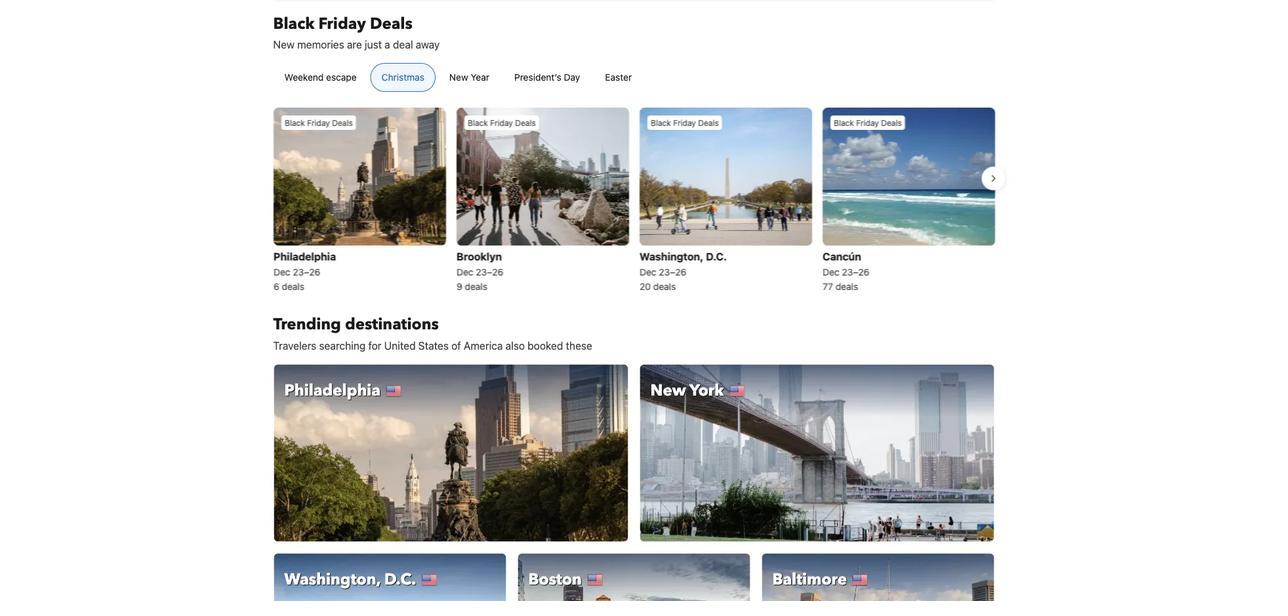 Task type: vqa. For each thing, say whether or not it's contained in the screenshot.
the right Holiday
no



Task type: describe. For each thing, give the bounding box(es) containing it.
new year button
[[438, 63, 501, 92]]

just
[[365, 38, 382, 51]]

black friday deals for washington,
[[651, 118, 719, 127]]

new inside black friday deals new memories are just a deal away
[[273, 38, 295, 51]]

6
[[273, 281, 279, 292]]

these
[[566, 339, 593, 352]]

deal
[[393, 38, 413, 51]]

new york link
[[640, 364, 995, 542]]

for
[[368, 339, 382, 352]]

memories
[[297, 38, 344, 51]]

are
[[347, 38, 362, 51]]

dec inside washington, d.c. dec 23–26 20 deals
[[640, 266, 656, 277]]

dec for philadelphia
[[273, 266, 290, 277]]

philadelphia link
[[273, 364, 629, 542]]

black friday deals for cancún
[[834, 118, 902, 127]]

president's day button
[[503, 63, 592, 92]]

new york
[[651, 380, 724, 402]]

also
[[506, 339, 525, 352]]

christmas button
[[371, 63, 436, 92]]

christmas
[[382, 72, 425, 83]]

black for cancún
[[834, 118, 854, 127]]

a
[[385, 38, 390, 51]]

brooklyn dec 23–26 9 deals
[[456, 250, 503, 292]]

washington, d.c. dec 23–26 20 deals
[[640, 250, 727, 292]]

easter
[[605, 72, 632, 83]]

friday inside black friday deals new memories are just a deal away
[[319, 13, 366, 34]]

d.c. for washington, d.c. dec 23–26 20 deals
[[706, 250, 727, 262]]

deals for cancún
[[836, 281, 858, 292]]

baltimore link
[[762, 553, 995, 601]]

washington, d.c.
[[284, 569, 416, 591]]

day
[[564, 72, 580, 83]]

weekend
[[284, 72, 324, 83]]

of
[[452, 339, 461, 352]]

booked
[[528, 339, 563, 352]]

cancún dec 23–26 77 deals
[[823, 250, 869, 292]]

black inside black friday deals new memories are just a deal away
[[273, 13, 315, 34]]

travelers
[[273, 339, 316, 352]]

deals inside washington, d.c. dec 23–26 20 deals
[[653, 281, 676, 292]]

deals for brooklyn
[[465, 281, 487, 292]]

23–26 for philadelphia
[[293, 266, 320, 277]]

friday for philadelphia
[[307, 118, 330, 127]]

weekend escape
[[284, 72, 357, 83]]

friday for cancún
[[856, 118, 879, 127]]

cancún
[[823, 250, 861, 262]]

washington, for washington, d.c.
[[284, 569, 381, 591]]

washington, d.c. link
[[273, 553, 507, 601]]

new for new year
[[450, 72, 468, 83]]

weekend escape button
[[273, 63, 368, 92]]

23–26 for cancún
[[842, 266, 869, 277]]

washington, for washington, d.c. dec 23–26 20 deals
[[640, 250, 703, 262]]

boston
[[529, 569, 582, 591]]



Task type: locate. For each thing, give the bounding box(es) containing it.
1 black friday deals from the left
[[284, 118, 353, 127]]

easter button
[[594, 63, 643, 92]]

deals for philadelphia
[[282, 281, 304, 292]]

dec inside 'brooklyn dec 23–26 9 deals'
[[456, 266, 473, 277]]

3 black friday deals from the left
[[651, 118, 719, 127]]

deals
[[370, 13, 413, 34], [332, 118, 353, 127], [515, 118, 536, 127], [698, 118, 719, 127], [881, 118, 902, 127]]

3 23–26 from the left
[[659, 266, 686, 277]]

deals for brooklyn
[[515, 118, 536, 127]]

d.c. inside 'link'
[[385, 569, 416, 591]]

new left memories at the left top of the page
[[273, 38, 295, 51]]

23–26 inside 'brooklyn dec 23–26 9 deals'
[[476, 266, 503, 277]]

black
[[273, 13, 315, 34], [284, 118, 305, 127], [468, 118, 488, 127], [651, 118, 671, 127], [834, 118, 854, 127]]

dec up 20
[[640, 266, 656, 277]]

region
[[263, 102, 1006, 298]]

2 vertical spatial new
[[651, 380, 686, 402]]

deals right 77
[[836, 281, 858, 292]]

new for new york
[[651, 380, 686, 402]]

president's
[[514, 72, 562, 83]]

new year
[[450, 72, 490, 83]]

brooklyn
[[456, 250, 502, 262]]

friday for brooklyn
[[490, 118, 513, 127]]

dec inside cancún dec 23–26 77 deals
[[823, 266, 839, 277]]

dec inside philadelphia dec 23–26 6 deals
[[273, 266, 290, 277]]

united
[[384, 339, 416, 352]]

black friday deals new memories are just a deal away
[[273, 13, 440, 51]]

friday for washington,
[[673, 118, 696, 127]]

searching
[[319, 339, 366, 352]]

deals for washington,
[[698, 118, 719, 127]]

1 vertical spatial washington,
[[284, 569, 381, 591]]

new left year
[[450, 72, 468, 83]]

1 vertical spatial d.c.
[[385, 569, 416, 591]]

23–26 inside philadelphia dec 23–26 6 deals
[[293, 266, 320, 277]]

d.c. for washington, d.c.
[[385, 569, 416, 591]]

deals inside cancún dec 23–26 77 deals
[[836, 281, 858, 292]]

philadelphia down searching
[[284, 380, 381, 402]]

4 23–26 from the left
[[842, 266, 869, 277]]

deals for philadelphia
[[332, 118, 353, 127]]

friday
[[319, 13, 366, 34], [307, 118, 330, 127], [490, 118, 513, 127], [673, 118, 696, 127], [856, 118, 879, 127]]

9
[[456, 281, 462, 292]]

tab list
[[263, 63, 654, 93]]

dec up 6
[[273, 266, 290, 277]]

trending destinations travelers searching for united states of america also booked these
[[273, 314, 593, 352]]

0 vertical spatial d.c.
[[706, 250, 727, 262]]

philadelphia dec 23–26 6 deals
[[273, 250, 336, 292]]

3 deals from the left
[[653, 281, 676, 292]]

23–26 inside washington, d.c. dec 23–26 20 deals
[[659, 266, 686, 277]]

philadelphia up 6
[[273, 250, 336, 262]]

philadelphia
[[273, 250, 336, 262], [284, 380, 381, 402]]

philadelphia for philadelphia dec 23–26 6 deals
[[273, 250, 336, 262]]

york
[[690, 380, 724, 402]]

deals right 9
[[465, 281, 487, 292]]

dec for cancún
[[823, 266, 839, 277]]

d.c. inside washington, d.c. dec 23–26 20 deals
[[706, 250, 727, 262]]

3 dec from the left
[[640, 266, 656, 277]]

1 dec from the left
[[273, 266, 290, 277]]

23–26 for brooklyn
[[476, 266, 503, 277]]

washington, inside 'link'
[[284, 569, 381, 591]]

black friday deals for brooklyn
[[468, 118, 536, 127]]

4 black friday deals from the left
[[834, 118, 902, 127]]

23–26 inside cancún dec 23–26 77 deals
[[842, 266, 869, 277]]

2 deals from the left
[[465, 281, 487, 292]]

away
[[416, 38, 440, 51]]

philadelphia inside "link"
[[284, 380, 381, 402]]

year
[[471, 72, 490, 83]]

president's day
[[514, 72, 580, 83]]

states
[[419, 339, 449, 352]]

0 horizontal spatial d.c.
[[385, 569, 416, 591]]

1 horizontal spatial new
[[450, 72, 468, 83]]

dec up 77
[[823, 266, 839, 277]]

1 23–26 from the left
[[293, 266, 320, 277]]

dec
[[273, 266, 290, 277], [456, 266, 473, 277], [640, 266, 656, 277], [823, 266, 839, 277]]

new left york
[[651, 380, 686, 402]]

new
[[273, 38, 295, 51], [450, 72, 468, 83], [651, 380, 686, 402]]

tab list containing weekend escape
[[263, 63, 654, 93]]

20
[[640, 281, 651, 292]]

region containing philadelphia
[[263, 102, 1006, 298]]

1 deals from the left
[[282, 281, 304, 292]]

1 vertical spatial philadelphia
[[284, 380, 381, 402]]

0 vertical spatial philadelphia
[[273, 250, 336, 262]]

1 vertical spatial new
[[450, 72, 468, 83]]

escape
[[326, 72, 357, 83]]

baltimore
[[773, 569, 847, 591]]

philadelphia for philadelphia
[[284, 380, 381, 402]]

black for washington, d.c.
[[651, 118, 671, 127]]

2 23–26 from the left
[[476, 266, 503, 277]]

0 horizontal spatial new
[[273, 38, 295, 51]]

black friday deals
[[284, 118, 353, 127], [468, 118, 536, 127], [651, 118, 719, 127], [834, 118, 902, 127]]

destinations
[[345, 314, 439, 335]]

new inside button
[[450, 72, 468, 83]]

deals right 6
[[282, 281, 304, 292]]

washington,
[[640, 250, 703, 262], [284, 569, 381, 591]]

dec up 9
[[456, 266, 473, 277]]

2 horizontal spatial new
[[651, 380, 686, 402]]

0 vertical spatial new
[[273, 38, 295, 51]]

america
[[464, 339, 503, 352]]

washington, inside washington, d.c. dec 23–26 20 deals
[[640, 250, 703, 262]]

deals inside 'brooklyn dec 23–26 9 deals'
[[465, 281, 487, 292]]

0 vertical spatial washington,
[[640, 250, 703, 262]]

deals
[[282, 281, 304, 292], [465, 281, 487, 292], [653, 281, 676, 292], [836, 281, 858, 292]]

2 dec from the left
[[456, 266, 473, 277]]

boston link
[[517, 553, 751, 601]]

deals inside black friday deals new memories are just a deal away
[[370, 13, 413, 34]]

77
[[823, 281, 833, 292]]

23–26
[[293, 266, 320, 277], [476, 266, 503, 277], [659, 266, 686, 277], [842, 266, 869, 277]]

0 horizontal spatial washington,
[[284, 569, 381, 591]]

trending
[[273, 314, 341, 335]]

deals for cancún
[[881, 118, 902, 127]]

2 black friday deals from the left
[[468, 118, 536, 127]]

deals inside philadelphia dec 23–26 6 deals
[[282, 281, 304, 292]]

4 dec from the left
[[823, 266, 839, 277]]

black for philadelphia
[[284, 118, 305, 127]]

black for brooklyn
[[468, 118, 488, 127]]

1 horizontal spatial d.c.
[[706, 250, 727, 262]]

deals right 20
[[653, 281, 676, 292]]

dec for brooklyn
[[456, 266, 473, 277]]

d.c.
[[706, 250, 727, 262], [385, 569, 416, 591]]

black friday deals for philadelphia
[[284, 118, 353, 127]]

1 horizontal spatial washington,
[[640, 250, 703, 262]]

4 deals from the left
[[836, 281, 858, 292]]



